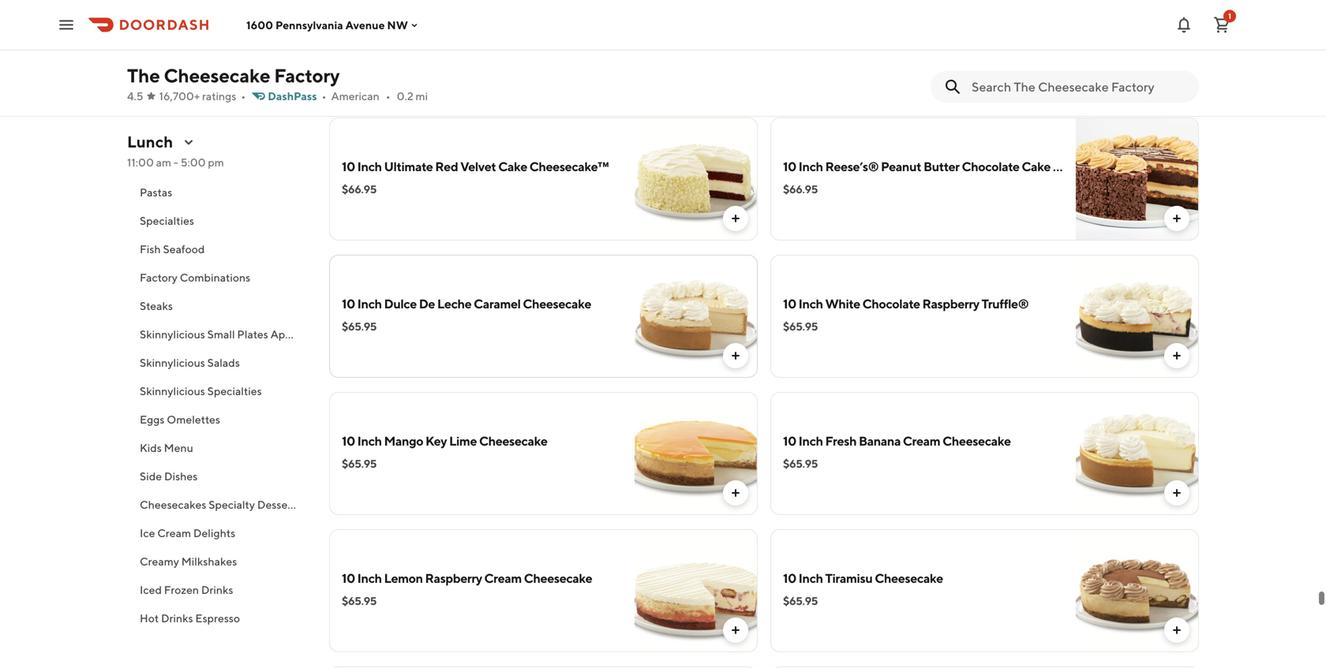 Task type: locate. For each thing, give the bounding box(es) containing it.
fish
[[140, 243, 161, 256]]

raspberry left truffle®
[[922, 296, 979, 311]]

skinnylicious inside button
[[140, 385, 205, 398]]

• for american • 0.2 mi
[[386, 90, 390, 103]]

cheesecakes specialty desserts
[[140, 498, 300, 511]]

0 horizontal spatial cake
[[498, 159, 527, 174]]

dulce
[[384, 296, 417, 311]]

0 horizontal spatial raspberry
[[425, 571, 482, 586]]

iced frozen drinks button
[[127, 576, 310, 605]]

1 horizontal spatial drinks
[[201, 584, 233, 597]]

1 vertical spatial chocolate
[[783, 42, 833, 55]]

with down chunks
[[980, 42, 1002, 55]]

chocolate
[[437, 22, 495, 37], [962, 159, 1019, 174], [862, 296, 920, 311]]

2 vertical spatial cream
[[484, 571, 522, 586]]

menu
[[164, 442, 193, 455]]

skinnylicious down steaks
[[140, 328, 205, 341]]

skinnylicious up eggs omelettes
[[140, 385, 205, 398]]

chocolate left mousse
[[783, 58, 833, 71]]

10 inch chocolate tuxedo cream® cheesecake image
[[1076, 667, 1199, 669]]

10 inch chocolate mousse cheesecake image
[[635, 667, 758, 669]]

lunch
[[127, 133, 173, 151]]

with up topped
[[968, 26, 990, 39]]

3 • from the left
[[386, 90, 390, 103]]

1 items, open order cart image
[[1212, 15, 1231, 34]]

0 horizontal spatial •
[[241, 90, 246, 103]]

cake
[[498, 159, 527, 174], [1022, 159, 1051, 174]]

2 skinnylicious from the top
[[140, 356, 205, 369]]

the
[[127, 64, 160, 87]]

0 horizontal spatial white
[[783, 26, 814, 39]]

1600 pennsylvania avenue nw
[[246, 18, 408, 31]]

inch for fresh
[[798, 434, 823, 449]]

10 inch white chocolate raspberry truffle®
[[783, 296, 1029, 311]]

0 vertical spatial drinks
[[201, 584, 233, 597]]

5:00
[[181, 156, 206, 169]]

drinks right hot on the bottom left
[[161, 612, 193, 625]]

0 vertical spatial white
[[783, 26, 814, 39]]

specialties down salads
[[207, 385, 262, 398]]

pastas button
[[127, 178, 310, 207]]

10
[[342, 22, 355, 37], [342, 159, 355, 174], [783, 159, 796, 174], [342, 296, 355, 311], [783, 296, 796, 311], [342, 434, 355, 449], [783, 434, 796, 449], [342, 571, 355, 586], [783, 571, 796, 586]]

reese's®
[[825, 159, 879, 174]]

0 vertical spatial cream
[[903, 434, 940, 449]]

side dishes
[[140, 470, 198, 483]]

with
[[968, 26, 990, 39], [980, 42, 1002, 55]]

1 horizontal spatial raspberry
[[922, 296, 979, 311]]

mi
[[416, 90, 428, 103]]

10 inch reese's® peanut butter chocolate cake cheesecake
[[783, 159, 1121, 174]]

inch
[[357, 22, 382, 37], [357, 159, 382, 174], [798, 159, 823, 174], [357, 296, 382, 311], [798, 296, 823, 311], [357, 434, 382, 449], [798, 434, 823, 449], [357, 571, 382, 586], [798, 571, 823, 586]]

1 vertical spatial white
[[825, 296, 860, 311]]

2 horizontal spatial •
[[386, 90, 390, 103]]

add item to cart image for 10 inch ultimate red velvet cake cheesecake™
[[729, 212, 742, 225]]

cream
[[903, 434, 940, 449], [157, 527, 191, 540], [484, 571, 522, 586]]

•
[[241, 90, 246, 103], [322, 90, 326, 103], [386, 90, 390, 103]]

factory up steaks
[[140, 271, 178, 284]]

add item to cart image
[[729, 212, 742, 225], [1171, 212, 1183, 225], [729, 487, 742, 500], [1171, 487, 1183, 500], [1171, 624, 1183, 637]]

10 inch fresh banana cream cheesecake
[[783, 434, 1011, 449]]

skinnylicious for skinnylicious specialties
[[140, 385, 205, 398]]

1 horizontal spatial specialties
[[207, 385, 262, 398]]

0 vertical spatial chocolate
[[437, 22, 495, 37]]

1 horizontal spatial •
[[322, 90, 326, 103]]

add item to cart image for 10 inch tiramisu cheesecake
[[1171, 624, 1183, 637]]

add item to cart image for 10 inch dulce de leche caramel cheesecake
[[729, 350, 742, 362]]

plates
[[237, 328, 268, 341]]

am
[[156, 156, 171, 169]]

10 for 10 inch reese's® peanut butter chocolate cake cheesecake
[[783, 159, 796, 174]]

nw
[[387, 18, 408, 31]]

and
[[207, 157, 229, 170]]

chocolate up peppermint
[[817, 26, 866, 39]]

• left 0.2
[[386, 90, 390, 103]]

small
[[207, 328, 235, 341]]

skinnylicious up skinnylicious specialties
[[140, 356, 205, 369]]

kids
[[140, 442, 162, 455]]

1 vertical spatial cream
[[157, 527, 191, 540]]

2 • from the left
[[322, 90, 326, 103]]

caramel
[[474, 296, 521, 311]]

cream inside button
[[157, 527, 191, 540]]

$66.95 for 10 inch ultimate red velvet cake cheesecake™
[[342, 183, 377, 196]]

2 cake from the left
[[1022, 159, 1051, 174]]

combinations
[[180, 271, 250, 284]]

butter
[[923, 159, 959, 174]]

10 inch tiramisu cheesecake
[[783, 571, 943, 586]]

mousse
[[835, 58, 873, 71]]

11:00 am - 5:00 pm
[[127, 156, 224, 169]]

1 vertical spatial factory
[[140, 271, 178, 284]]

$65.95 for 10 inch lemon raspberry cream cheesecake
[[342, 595, 377, 608]]

lime
[[449, 434, 477, 449]]

1 vertical spatial raspberry
[[425, 571, 482, 586]]

1 horizontal spatial factory
[[274, 64, 340, 87]]

1
[[1228, 11, 1231, 21]]

open menu image
[[57, 15, 76, 34]]

sandwiches
[[231, 157, 291, 170]]

add item to cart image for 10 inch fresh banana cream cheesecake
[[1171, 487, 1183, 500]]

specialties up fish seafood
[[140, 214, 194, 227]]

bark
[[896, 42, 918, 55]]

key
[[425, 434, 447, 449]]

0 horizontal spatial chocolate
[[437, 22, 495, 37]]

0 vertical spatial with
[[968, 26, 990, 39]]

topped
[[942, 42, 978, 55]]

1 skinnylicious from the top
[[140, 328, 205, 341]]

white
[[1005, 42, 1032, 55]]

salads
[[207, 356, 240, 369]]

1 vertical spatial skinnylicious
[[140, 356, 205, 369]]

desserts
[[257, 498, 300, 511]]

skinnylicious inside button
[[140, 328, 205, 341]]

chocolate
[[817, 26, 866, 39], [783, 42, 833, 55], [783, 58, 833, 71]]

menus image
[[182, 136, 195, 148]]

Item Search search field
[[972, 78, 1186, 96]]

factory up the dashpass •
[[274, 64, 340, 87]]

godiva®
[[384, 22, 435, 37]]

eggs omelettes button
[[127, 406, 310, 434]]

0 vertical spatial skinnylicious
[[140, 328, 205, 341]]

specialties inside button
[[207, 385, 262, 398]]

1 vertical spatial chocolate
[[962, 159, 1019, 174]]

ice cream delights button
[[127, 519, 310, 548]]

white
[[783, 26, 814, 39], [825, 296, 860, 311]]

1 vertical spatial with
[[980, 42, 1002, 55]]

chocolate for raspberry
[[862, 296, 920, 311]]

10 inch mango key lime cheesecake
[[342, 434, 547, 449]]

0 vertical spatial factory
[[274, 64, 340, 87]]

10 inch fresh banana cream cheesecake image
[[1076, 392, 1199, 515]]

$65.95
[[342, 320, 377, 333], [783, 320, 818, 333], [342, 457, 377, 470], [783, 457, 818, 470], [342, 595, 377, 608], [783, 595, 818, 608]]

skinnylicious salads
[[140, 356, 240, 369]]

2 vertical spatial chocolate
[[862, 296, 920, 311]]

lemon
[[384, 571, 423, 586]]

2 vertical spatial skinnylicious
[[140, 385, 205, 398]]

2 vertical spatial chocolate
[[783, 58, 833, 71]]

$65.95 for 10 inch mango key lime cheesecake
[[342, 457, 377, 470]]

1 horizontal spatial chocolate
[[862, 296, 920, 311]]

skinnylicious
[[140, 328, 205, 341], [140, 356, 205, 369], [140, 385, 205, 398]]

2 horizontal spatial cream
[[903, 434, 940, 449]]

iced
[[140, 584, 162, 597]]

3 skinnylicious from the top
[[140, 385, 205, 398]]

1 vertical spatial specialties
[[207, 385, 262, 398]]

chocolate left peppermint
[[783, 42, 833, 55]]

10 for 10 inch ultimate red velvet cake cheesecake™
[[342, 159, 355, 174]]

10 inch godiva® chocolate cheesecake image
[[635, 0, 758, 103]]

• left american
[[322, 90, 326, 103]]

de
[[419, 296, 435, 311]]

add item to cart image for 10 inch reese's® peanut butter chocolate cake cheesecake
[[1171, 212, 1183, 225]]

1 horizontal spatial white
[[825, 296, 860, 311]]

glamburgers
[[140, 157, 205, 170]]

white inside the white chocolate cheesecake swirled with chunks of chocolate peppermint bark and topped with white chocolate mousse
[[783, 26, 814, 39]]

appetizers
[[270, 328, 325, 341]]

hot drinks espresso button
[[127, 605, 310, 633]]

• down the cheesecake factory
[[241, 90, 246, 103]]

1 vertical spatial drinks
[[161, 612, 193, 625]]

fish seafood button
[[127, 235, 310, 264]]

16,700+ ratings •
[[159, 90, 246, 103]]

pennsylvania
[[275, 18, 343, 31]]

0 vertical spatial specialties
[[140, 214, 194, 227]]

drinks down creamy milkshakes button
[[201, 584, 233, 597]]

0 horizontal spatial specialties
[[140, 214, 194, 227]]

0 horizontal spatial drinks
[[161, 612, 193, 625]]

1 horizontal spatial cream
[[484, 571, 522, 586]]

add item to cart image for 10 inch lemon raspberry cream cheesecake
[[729, 624, 742, 637]]

10 for 10 inch godiva® chocolate cheesecake
[[342, 22, 355, 37]]

0 horizontal spatial factory
[[140, 271, 178, 284]]

0 horizontal spatial cream
[[157, 527, 191, 540]]

10 inch tiramisu cheesecake image
[[1076, 530, 1199, 653]]

cheesecakes
[[140, 498, 206, 511]]

inch for mango
[[357, 434, 382, 449]]

skinnylicious inside button
[[140, 356, 205, 369]]

add item to cart image
[[729, 350, 742, 362], [1171, 350, 1183, 362], [729, 624, 742, 637]]

1 horizontal spatial cake
[[1022, 159, 1051, 174]]

raspberry right lemon
[[425, 571, 482, 586]]



Task type: vqa. For each thing, say whether or not it's contained in the screenshot.


Task type: describe. For each thing, give the bounding box(es) containing it.
pm
[[208, 156, 224, 169]]

creamy
[[140, 555, 179, 568]]

glamburgers and sandwiches button
[[127, 150, 310, 178]]

avenue
[[345, 18, 385, 31]]

$65.95 for 10 inch tiramisu cheesecake
[[783, 595, 818, 608]]

drinks inside the hot drinks espresso button
[[161, 612, 193, 625]]

inch for ultimate
[[357, 159, 382, 174]]

hot drinks espresso
[[140, 612, 240, 625]]

pastas
[[140, 186, 172, 199]]

16,700+
[[159, 90, 200, 103]]

factory inside the factory combinations button
[[140, 271, 178, 284]]

10 for 10 inch mango key lime cheesecake
[[342, 434, 355, 449]]

10 for 10 inch dulce de leche caramel cheesecake
[[342, 296, 355, 311]]

0.2
[[397, 90, 413, 103]]

steaks button
[[127, 292, 310, 320]]

mango
[[384, 434, 423, 449]]

velvet
[[460, 159, 496, 174]]

glamburgers and sandwiches
[[140, 157, 291, 170]]

seafood
[[163, 243, 205, 256]]

kids menu
[[140, 442, 193, 455]]

white chocolate cheesecake swirled with chunks of chocolate peppermint bark and topped with white chocolate mousse
[[783, 26, 1040, 71]]

cheesecakes specialty desserts button
[[127, 491, 310, 519]]

dashpass
[[268, 90, 317, 103]]

creamy milkshakes button
[[127, 548, 310, 576]]

delights
[[193, 527, 235, 540]]

cream for 10 inch lemon raspberry cream cheesecake
[[484, 571, 522, 586]]

$65.95 for 10 inch white chocolate raspberry truffle®
[[783, 320, 818, 333]]

$65.95 for 10 inch dulce de leche caramel cheesecake
[[342, 320, 377, 333]]

and
[[921, 42, 939, 55]]

$65.95 for 10 inch fresh banana cream cheesecake
[[783, 457, 818, 470]]

skinnylicious specialties button
[[127, 377, 310, 406]]

chunks
[[992, 26, 1028, 39]]

eggs
[[140, 413, 165, 426]]

ultimate
[[384, 159, 433, 174]]

inch for reese's®
[[798, 159, 823, 174]]

cheesecake
[[868, 26, 928, 39]]

10 inch white chocolate raspberry truffle® image
[[1076, 255, 1199, 378]]

$66.95 for 10 inch godiva® chocolate cheesecake
[[342, 45, 377, 58]]

10 inch coconut cream pie cheesecake image
[[1076, 0, 1199, 103]]

american • 0.2 mi
[[331, 90, 428, 103]]

10 inch godiva® chocolate cheesecake
[[342, 22, 565, 37]]

4.5
[[127, 90, 143, 103]]

skinnylicious small plates appetizers
[[140, 328, 325, 341]]

11:00
[[127, 156, 154, 169]]

10 for 10 inch lemon raspberry cream cheesecake
[[342, 571, 355, 586]]

truffle®
[[981, 296, 1029, 311]]

10 inch ultimate red velvet cake cheesecake™ image
[[635, 118, 758, 241]]

chocolate for cheesecake
[[437, 22, 495, 37]]

american
[[331, 90, 379, 103]]

1 cake from the left
[[498, 159, 527, 174]]

notification bell image
[[1174, 15, 1193, 34]]

cream for 10 inch fresh banana cream cheesecake
[[903, 434, 940, 449]]

side
[[140, 470, 162, 483]]

10 inch reese's® peanut butter chocolate cake cheesecake image
[[1076, 118, 1199, 241]]

ratings
[[202, 90, 236, 103]]

10 for 10 inch white chocolate raspberry truffle®
[[783, 296, 796, 311]]

dishes
[[164, 470, 198, 483]]

omelettes
[[167, 413, 220, 426]]

specialties button
[[127, 207, 310, 235]]

iced frozen drinks
[[140, 584, 233, 597]]

skinnylicious small plates appetizers button
[[127, 320, 325, 349]]

• for dashpass •
[[322, 90, 326, 103]]

10 inch ultimate red velvet cake cheesecake™
[[342, 159, 609, 174]]

0 vertical spatial raspberry
[[922, 296, 979, 311]]

10 for 10 inch fresh banana cream cheesecake
[[783, 434, 796, 449]]

cheesecake™
[[529, 159, 609, 174]]

banana
[[859, 434, 901, 449]]

fish seafood
[[140, 243, 205, 256]]

frozen
[[164, 584, 199, 597]]

the cheesecake factory
[[127, 64, 340, 87]]

milkshakes
[[181, 555, 237, 568]]

skinnylicious for skinnylicious small plates appetizers
[[140, 328, 205, 341]]

tiramisu
[[825, 571, 873, 586]]

ice cream delights
[[140, 527, 235, 540]]

specialty
[[209, 498, 255, 511]]

inch for godiva®
[[357, 22, 382, 37]]

of
[[1030, 26, 1040, 39]]

add item to cart image for 10 inch white chocolate raspberry truffle®
[[1171, 350, 1183, 362]]

10 inch lemon raspberry cream cheesecake
[[342, 571, 592, 586]]

10 for 10 inch tiramisu cheesecake
[[783, 571, 796, 586]]

dashpass •
[[268, 90, 326, 103]]

inch for dulce
[[357, 296, 382, 311]]

skinnylicious for skinnylicious salads
[[140, 356, 205, 369]]

10 inch dulce de leche caramel cheesecake image
[[635, 255, 758, 378]]

steaks
[[140, 300, 173, 313]]

skinnylicious salads button
[[127, 349, 310, 377]]

inch for white
[[798, 296, 823, 311]]

1 • from the left
[[241, 90, 246, 103]]

2 horizontal spatial chocolate
[[962, 159, 1019, 174]]

0 vertical spatial chocolate
[[817, 26, 866, 39]]

creamy milkshakes
[[140, 555, 237, 568]]

$66.95 for 10 inch reese's® peanut butter chocolate cake cheesecake
[[783, 183, 818, 196]]

1 button
[[1206, 9, 1238, 41]]

factory combinations button
[[127, 264, 310, 292]]

side dishes button
[[127, 463, 310, 491]]

10 inch mango key lime cheesecake image
[[635, 392, 758, 515]]

inch for tiramisu
[[798, 571, 823, 586]]

10 inch dulce de leche caramel cheesecake
[[342, 296, 591, 311]]

red
[[435, 159, 458, 174]]

add item to cart image for 10 inch mango key lime cheesecake
[[729, 487, 742, 500]]

eggs omelettes
[[140, 413, 220, 426]]

10 inch lemon raspberry cream cheesecake image
[[635, 530, 758, 653]]

peppermint
[[835, 42, 894, 55]]

leche
[[437, 296, 471, 311]]

inch for lemon
[[357, 571, 382, 586]]

1600
[[246, 18, 273, 31]]

1600 pennsylvania avenue nw button
[[246, 18, 421, 31]]

drinks inside 'iced frozen drinks' button
[[201, 584, 233, 597]]

specialties inside button
[[140, 214, 194, 227]]

ice
[[140, 527, 155, 540]]

factory combinations
[[140, 271, 250, 284]]



